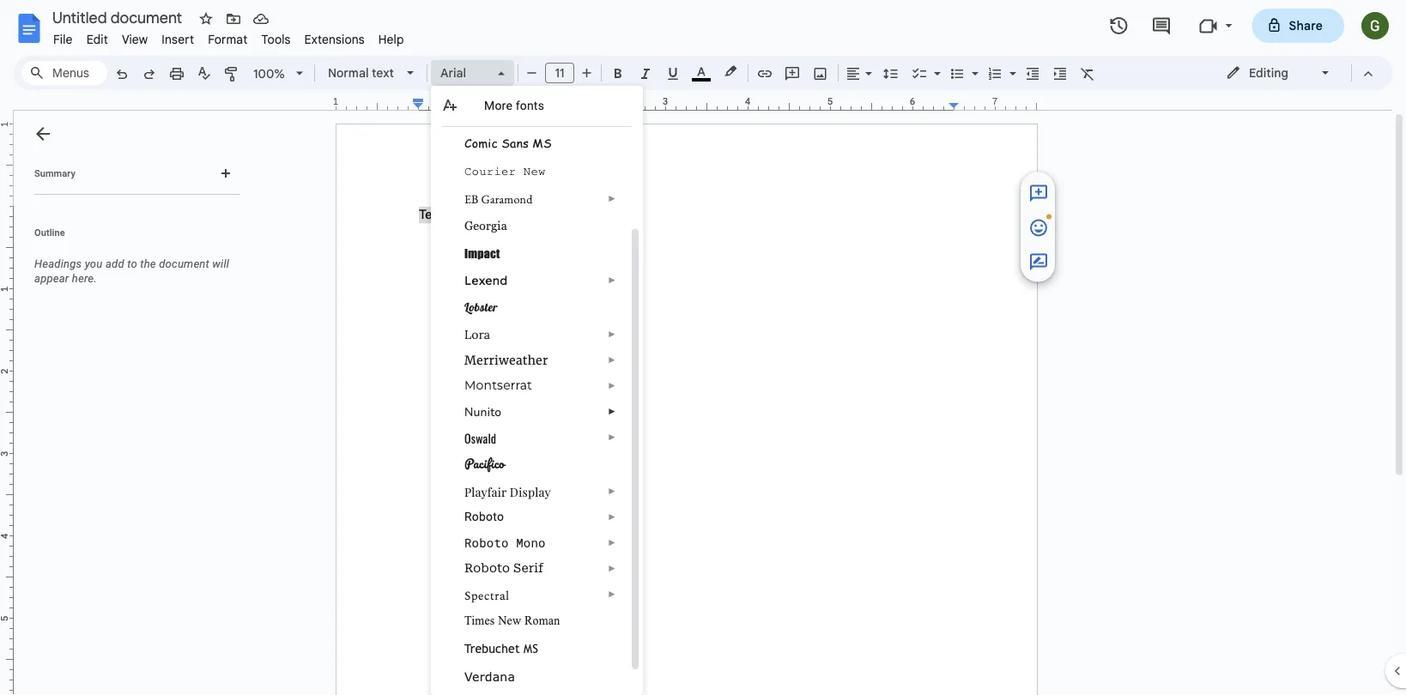 Task type: vqa. For each thing, say whether or not it's contained in the screenshot.
8th ► from the bottom
yes



Task type: locate. For each thing, give the bounding box(es) containing it.
1 roboto from the top
[[465, 509, 504, 523]]

roboto for roboto mono
[[465, 535, 509, 551]]

new down sans
[[524, 165, 546, 178]]

times
[[465, 614, 495, 627]]

to
[[127, 258, 137, 271]]

arial
[[441, 65, 467, 80]]

tools menu item
[[255, 29, 298, 49]]

10 ► from the top
[[608, 538, 617, 548]]

here.
[[72, 272, 97, 285]]

ms down roman
[[524, 642, 539, 655]]

menu bar inside menu bar banner
[[46, 22, 411, 51]]

► for oswald
[[608, 432, 617, 442]]

1 vertical spatial ms
[[524, 642, 539, 655]]

insert
[[162, 32, 194, 47]]

view
[[122, 32, 148, 47]]

► for nunito
[[608, 406, 617, 416]]

courier
[[465, 165, 516, 178]]

extensions
[[305, 32, 365, 47]]

Font size field
[[545, 63, 581, 84]]

nunito
[[465, 404, 502, 420]]

editing button
[[1214, 60, 1344, 86]]

► for lexend
[[608, 275, 617, 285]]

► for roboto
[[608, 512, 617, 522]]

will
[[212, 258, 229, 271]]

summary
[[34, 168, 75, 179]]

new
[[524, 165, 546, 178], [498, 614, 522, 627]]

► for merriweather
[[608, 355, 617, 365]]

share
[[1290, 18, 1324, 33]]

►
[[608, 193, 617, 203], [608, 275, 617, 285], [608, 329, 617, 339], [608, 355, 617, 365], [608, 380, 617, 390], [608, 406, 617, 416], [608, 432, 617, 442], [608, 486, 617, 496], [608, 512, 617, 522], [608, 538, 617, 548], [608, 563, 617, 573], [608, 589, 617, 599]]

3 roboto from the top
[[465, 561, 510, 575]]

comic
[[465, 134, 498, 151]]

ms
[[533, 134, 552, 151], [524, 642, 539, 655]]

pacifico application
[[0, 0, 1407, 696]]

Star checkbox
[[194, 7, 218, 31]]

6 ► from the top
[[608, 406, 617, 416]]

► for playfair display
[[608, 486, 617, 496]]

3 ► from the top
[[608, 329, 617, 339]]

1 vertical spatial new
[[498, 614, 522, 627]]

spectral
[[465, 587, 510, 605]]

roboto up roboto serif
[[465, 535, 509, 551]]

7 ► from the top
[[608, 432, 617, 442]]

1 vertical spatial roboto
[[465, 535, 509, 551]]

document
[[159, 258, 210, 271]]

roboto up spectral
[[465, 561, 510, 575]]

comic sans ms
[[465, 134, 552, 151]]

lora
[[465, 326, 491, 342]]

verdana
[[465, 669, 515, 684]]

headings you add to the document will appear here.
[[34, 258, 229, 285]]

edit
[[86, 32, 108, 47]]

2 roboto from the top
[[465, 535, 509, 551]]

pacifico
[[465, 453, 505, 474]]

1 horizontal spatial new
[[524, 165, 546, 178]]

outline
[[34, 227, 65, 238]]

Zoom text field
[[249, 62, 290, 86]]

outline heading
[[14, 226, 247, 250]]

tools
[[261, 32, 291, 47]]

ms right sans
[[533, 134, 552, 151]]

right margin image
[[950, 97, 1037, 110]]

8 ► from the top
[[608, 486, 617, 496]]

file
[[53, 32, 73, 47]]

serif
[[514, 561, 544, 575]]

2 ► from the top
[[608, 275, 617, 285]]

0 vertical spatial roboto
[[465, 509, 504, 523]]

share button
[[1253, 9, 1345, 43]]

more fonts
[[484, 98, 545, 113]]

georgia
[[465, 218, 508, 232]]

playfair
[[465, 484, 507, 499]]

4 ► from the top
[[608, 355, 617, 365]]

highlight color image
[[721, 61, 740, 82]]

12 ► from the top
[[608, 589, 617, 599]]

2 vertical spatial roboto
[[465, 561, 510, 575]]

menu bar banner
[[0, 0, 1407, 696]]

montserrat
[[465, 378, 533, 393]]

menu bar
[[46, 22, 411, 51]]

new up 'trebuchet ms'
[[498, 614, 522, 627]]

0 horizontal spatial new
[[498, 614, 522, 627]]

oswald
[[465, 429, 497, 447]]

0 vertical spatial new
[[524, 165, 546, 178]]

pacifico menu
[[431, 86, 643, 696]]

► for eb garamond
[[608, 193, 617, 203]]

roboto down playfair in the bottom of the page
[[465, 509, 504, 523]]

help
[[379, 32, 404, 47]]

9 ► from the top
[[608, 512, 617, 522]]

edit menu item
[[80, 29, 115, 49]]

11 ► from the top
[[608, 563, 617, 573]]

5 ► from the top
[[608, 380, 617, 390]]

1 ► from the top
[[608, 193, 617, 203]]

you
[[85, 258, 103, 271]]

roboto
[[465, 509, 504, 523], [465, 535, 509, 551], [465, 561, 510, 575]]

menu bar containing file
[[46, 22, 411, 51]]



Task type: describe. For each thing, give the bounding box(es) containing it.
Zoom field
[[247, 61, 311, 87]]

appear
[[34, 272, 69, 285]]

mode and view toolbar
[[1214, 56, 1383, 90]]

display
[[510, 484, 551, 499]]

roboto mono
[[465, 535, 546, 551]]

eb garamond
[[465, 191, 533, 206]]

► for roboto mono
[[608, 538, 617, 548]]

help menu item
[[372, 29, 411, 49]]

Rename text field
[[46, 7, 192, 27]]

add
[[106, 258, 124, 271]]

► for spectral
[[608, 589, 617, 599]]

add emoji reaction image
[[1029, 218, 1050, 238]]

lexend
[[465, 273, 508, 288]]

► for lora
[[608, 329, 617, 339]]

Font size text field
[[546, 63, 574, 83]]

impact
[[465, 246, 500, 260]]

roboto serif
[[465, 561, 544, 575]]

suggest edits image
[[1029, 252, 1050, 273]]

1
[[333, 96, 339, 107]]

left margin image
[[337, 97, 423, 110]]

format
[[208, 32, 248, 47]]

merriweather
[[465, 352, 548, 368]]

fonts
[[516, 98, 545, 113]]

lobster
[[465, 299, 498, 314]]

format menu item
[[201, 29, 255, 49]]

summary heading
[[34, 167, 75, 180]]

file menu item
[[46, 29, 80, 49]]

more
[[484, 98, 513, 113]]

trebuchet ms
[[465, 642, 539, 655]]

► for montserrat
[[608, 380, 617, 390]]

text color image
[[692, 61, 711, 82]]

top margin image
[[0, 125, 13, 211]]

editing
[[1250, 65, 1289, 80]]

line & paragraph spacing image
[[882, 61, 901, 85]]

text
[[372, 65, 394, 80]]

garamond
[[481, 191, 533, 206]]

headings
[[34, 258, 82, 271]]

roboto for roboto serif
[[465, 561, 510, 575]]

sans
[[502, 134, 529, 151]]

extensions menu item
[[298, 29, 372, 49]]

new for courier
[[524, 165, 546, 178]]

playfair display
[[465, 484, 551, 499]]

mono
[[516, 535, 546, 551]]

eb
[[465, 191, 479, 206]]

► for roboto serif
[[608, 563, 617, 573]]

Menus field
[[21, 61, 107, 85]]

insert image image
[[811, 61, 831, 85]]

roman
[[525, 614, 560, 627]]

trebuchet
[[465, 642, 520, 655]]

styles list. normal text selected. option
[[328, 61, 397, 85]]

courier new
[[465, 165, 546, 178]]

view menu item
[[115, 29, 155, 49]]

new for times
[[498, 614, 522, 627]]

add comment image
[[1029, 183, 1050, 204]]

normal text
[[328, 65, 394, 80]]

0 vertical spatial ms
[[533, 134, 552, 151]]

main toolbar
[[107, 0, 1151, 488]]

the
[[140, 258, 156, 271]]

normal
[[328, 65, 369, 80]]

document outline element
[[14, 111, 247, 696]]

arial option
[[441, 61, 488, 85]]

times new roman
[[465, 614, 560, 627]]

insert menu item
[[155, 29, 201, 49]]



